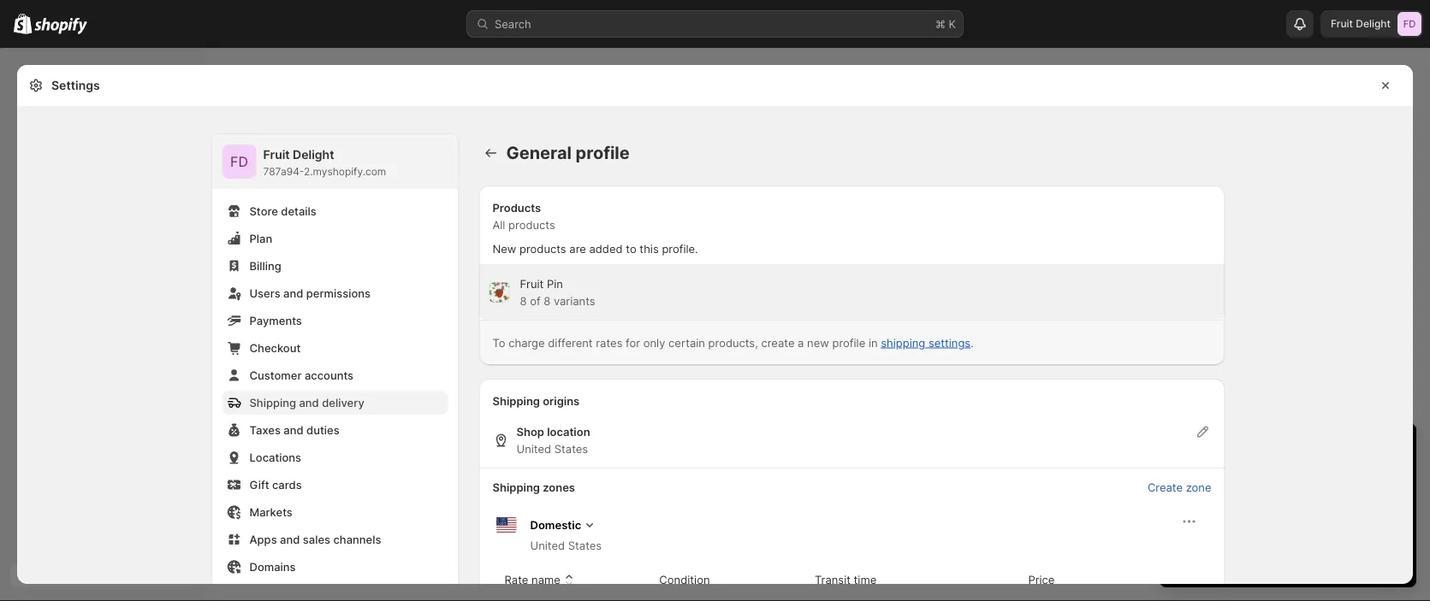 Task type: locate. For each thing, give the bounding box(es) containing it.
1 horizontal spatial for
[[1267, 487, 1281, 500]]

payments
[[249, 314, 302, 327]]

store details link
[[222, 199, 448, 223]]

$20 credit
[[1190, 504, 1245, 517]]

1 horizontal spatial fruit
[[520, 277, 544, 291]]

shipping for shipping origins
[[493, 395, 540, 408]]

1 horizontal spatial a
[[1229, 470, 1235, 483]]

0 horizontal spatial 3
[[1177, 439, 1188, 460]]

to left this
[[626, 242, 636, 255]]

0 vertical spatial products
[[508, 218, 555, 231]]

and up the $1/month
[[1290, 470, 1309, 483]]

connect
[[1298, 504, 1341, 517]]

or
[[1344, 504, 1354, 517]]

and right "users"
[[283, 287, 303, 300]]

fruit delight image
[[1398, 12, 1421, 36], [222, 145, 256, 179]]

to charge different rates for only certain products, create a new profile in shipping settings .
[[493, 336, 974, 350]]

0 horizontal spatial delight
[[293, 148, 334, 162]]

3 right first
[[1214, 487, 1221, 500]]

0 horizontal spatial for
[[626, 336, 640, 350]]

2.myshopify.com
[[304, 166, 386, 178]]

0 vertical spatial to
[[626, 242, 636, 255]]

buy
[[1358, 504, 1377, 517]]

1 vertical spatial in
[[1267, 439, 1281, 460]]

products
[[493, 201, 541, 214]]

of
[[530, 294, 541, 308]]

products left are
[[520, 242, 566, 255]]

shipping down 'customer'
[[249, 396, 296, 409]]

⌘
[[935, 17, 946, 30]]

states down location
[[554, 442, 588, 456]]

apps and sales channels
[[249, 533, 381, 546]]

profile
[[576, 142, 630, 163], [832, 336, 865, 350]]

1 vertical spatial profile
[[832, 336, 865, 350]]

fruit inside 'fruit delight 787a94-2.myshopify.com'
[[263, 148, 290, 162]]

apps and sales channels link
[[222, 528, 448, 552]]

and inside shipping and delivery link
[[299, 396, 319, 409]]

1 horizontal spatial in
[[1267, 439, 1281, 460]]

0 vertical spatial for
[[626, 336, 640, 350]]

you
[[1276, 504, 1295, 517]]

0 vertical spatial 3
[[1177, 439, 1188, 460]]

a
[[798, 336, 804, 350], [1229, 470, 1235, 483], [1380, 504, 1387, 517]]

fruit delight image inside shop settings menu element
[[222, 145, 256, 179]]

and inside apps and sales channels link
[[280, 533, 300, 546]]

profile right general
[[576, 142, 630, 163]]

and down customer accounts
[[299, 396, 319, 409]]

0 horizontal spatial 8
[[520, 294, 527, 308]]

products down products
[[508, 218, 555, 231]]

and for apps and sales channels
[[280, 533, 300, 546]]

fruit delight image left 787a94-
[[222, 145, 256, 179]]

to right zone
[[1215, 470, 1226, 483]]

united
[[516, 442, 551, 456], [530, 540, 565, 553]]

1 horizontal spatial to
[[1215, 470, 1226, 483]]

for down plan
[[1267, 487, 1281, 500]]

in
[[869, 336, 878, 350], [1267, 439, 1281, 460]]

after you connect or buy a custom domain
[[1190, 504, 1387, 534]]

states down domestic at the left bottom of the page
[[568, 540, 602, 553]]

trial
[[1326, 439, 1357, 460]]

search
[[495, 17, 531, 30]]

delight
[[1356, 18, 1391, 30], [293, 148, 334, 162]]

0 vertical spatial fruit
[[1331, 18, 1353, 30]]

1 vertical spatial states
[[568, 540, 602, 553]]

a inside after you connect or buy a custom domain
[[1380, 504, 1387, 517]]

0 horizontal spatial profile
[[576, 142, 630, 163]]

delight inside 'fruit delight 787a94-2.myshopify.com'
[[293, 148, 334, 162]]

in left shipping
[[869, 336, 878, 350]]

this
[[640, 242, 659, 255]]

first
[[1190, 487, 1211, 500]]

united down shop
[[516, 442, 551, 456]]

pin
[[547, 277, 563, 291]]

permissions
[[306, 287, 371, 300]]

and right "taxes"
[[284, 424, 303, 437]]

gift
[[249, 478, 269, 492]]

new
[[807, 336, 829, 350]]

2 horizontal spatial a
[[1380, 504, 1387, 517]]

2 vertical spatial fruit
[[520, 277, 544, 291]]

custom
[[1190, 521, 1229, 534]]

2 horizontal spatial fruit
[[1331, 18, 1353, 30]]

profile.
[[662, 242, 698, 255]]

in right left
[[1267, 439, 1281, 460]]

0 horizontal spatial fruit
[[263, 148, 290, 162]]

0 vertical spatial in
[[869, 336, 878, 350]]

and inside taxes and duties link
[[284, 424, 303, 437]]

1 horizontal spatial 3
[[1214, 487, 1221, 500]]

products all products
[[493, 201, 555, 231]]

certain
[[668, 336, 705, 350]]

for
[[626, 336, 640, 350], [1267, 487, 1281, 500]]

locations
[[249, 451, 301, 464]]

1 vertical spatial fruit delight image
[[222, 145, 256, 179]]

8 right of
[[544, 294, 551, 308]]

months
[[1224, 487, 1264, 500]]

1 vertical spatial a
[[1229, 470, 1235, 483]]

and
[[283, 287, 303, 300], [299, 396, 319, 409], [284, 424, 303, 437], [1290, 470, 1309, 483], [280, 533, 300, 546]]

payments link
[[222, 309, 448, 333]]

added
[[589, 242, 623, 255]]

and for users and permissions
[[283, 287, 303, 300]]

0 horizontal spatial in
[[869, 336, 878, 350]]

store
[[249, 205, 278, 218]]

create
[[1148, 481, 1183, 494]]

a left the new
[[798, 336, 804, 350]]

rates
[[596, 336, 623, 350]]

3 days left in your trial element
[[1160, 468, 1416, 588]]

billing link
[[222, 254, 448, 278]]

2 8 from the left
[[544, 294, 551, 308]]

delivery
[[322, 396, 364, 409]]

shop
[[516, 425, 544, 439]]

only
[[643, 336, 665, 350]]

first 3 months for $1/month
[[1190, 487, 1334, 500]]

fruit for fruit pin
[[520, 277, 544, 291]]

dialog
[[1420, 65, 1430, 602]]

time
[[854, 574, 877, 587]]

transit time
[[815, 574, 877, 587]]

0 horizontal spatial a
[[798, 336, 804, 350]]

8 left of
[[520, 294, 527, 308]]

users and permissions
[[249, 287, 371, 300]]

new products are added to this profile.
[[493, 242, 698, 255]]

markets link
[[222, 501, 448, 525]]

1 horizontal spatial fruit delight image
[[1398, 12, 1421, 36]]

0 vertical spatial united
[[516, 442, 551, 456]]

1 8 from the left
[[520, 294, 527, 308]]

3 days left in your trial
[[1177, 439, 1357, 460]]

a left paid
[[1229, 470, 1235, 483]]

locations link
[[222, 446, 448, 470]]

shipping up shop
[[493, 395, 540, 408]]

for inside the settings dialog
[[626, 336, 640, 350]]

in inside dropdown button
[[1267, 439, 1281, 460]]

in inside dialog
[[869, 336, 878, 350]]

3 left the days
[[1177, 439, 1188, 460]]

to
[[493, 336, 505, 350]]

domestic
[[530, 519, 581, 532]]

shopify image
[[14, 13, 32, 34]]

1 vertical spatial fruit
[[263, 148, 290, 162]]

taxes
[[249, 424, 281, 437]]

0 vertical spatial fruit delight image
[[1398, 12, 1421, 36]]

0 vertical spatial states
[[554, 442, 588, 456]]

shipping for shipping zones
[[493, 481, 540, 494]]

fruit inside fruit pin 8 of 8 variants
[[520, 277, 544, 291]]

duties
[[306, 424, 339, 437]]

shipping up domestic dropdown button
[[493, 481, 540, 494]]

1 vertical spatial products
[[520, 242, 566, 255]]

switch to a paid plan and get:
[[1177, 470, 1333, 483]]

united down domestic at the left bottom of the page
[[530, 540, 565, 553]]

for left only
[[626, 336, 640, 350]]

delight for fruit delight 787a94-2.myshopify.com
[[293, 148, 334, 162]]

united inside shop location united states
[[516, 442, 551, 456]]

apps
[[249, 533, 277, 546]]

k
[[949, 17, 956, 30]]

shipping inside shop settings menu element
[[249, 396, 296, 409]]

and inside "users and permissions" link
[[283, 287, 303, 300]]

0 vertical spatial a
[[798, 336, 804, 350]]

and right apps at the left bottom
[[280, 533, 300, 546]]

delight for fruit delight
[[1356, 18, 1391, 30]]

0 horizontal spatial fruit delight image
[[222, 145, 256, 179]]

1 vertical spatial to
[[1215, 470, 1226, 483]]

shop location united states
[[516, 425, 590, 456]]

new
[[493, 242, 516, 255]]

1 horizontal spatial delight
[[1356, 18, 1391, 30]]

1 vertical spatial for
[[1267, 487, 1281, 500]]

gift cards link
[[222, 473, 448, 497]]

2 vertical spatial a
[[1380, 504, 1387, 517]]

fruit
[[1331, 18, 1353, 30], [263, 148, 290, 162], [520, 277, 544, 291]]

store details
[[249, 205, 316, 218]]

states
[[554, 442, 588, 456], [568, 540, 602, 553]]

1 horizontal spatial profile
[[832, 336, 865, 350]]

fruit delight image right fruit delight
[[1398, 12, 1421, 36]]

checkout
[[249, 341, 301, 355]]

0 vertical spatial delight
[[1356, 18, 1391, 30]]

a right buy
[[1380, 504, 1387, 517]]

3
[[1177, 439, 1188, 460], [1214, 487, 1221, 500]]

profile right the new
[[832, 336, 865, 350]]

0 horizontal spatial to
[[626, 242, 636, 255]]

location
[[547, 425, 590, 439]]

1 horizontal spatial 8
[[544, 294, 551, 308]]

1 vertical spatial 3
[[1214, 487, 1221, 500]]

1 vertical spatial delight
[[293, 148, 334, 162]]



Task type: describe. For each thing, give the bounding box(es) containing it.
billing
[[249, 259, 281, 273]]

fd button
[[222, 145, 256, 179]]

customer accounts link
[[222, 364, 448, 388]]

plan link
[[222, 227, 448, 251]]

settings
[[928, 336, 971, 350]]

shipping and delivery
[[249, 396, 364, 409]]

.
[[971, 336, 974, 350]]

charge
[[509, 336, 545, 350]]

shop settings menu element
[[212, 134, 458, 602]]

variants
[[554, 294, 595, 308]]

your
[[1286, 439, 1322, 460]]

products inside the products all products
[[508, 218, 555, 231]]

shipping settings link
[[881, 336, 971, 350]]

shipping for shipping and delivery
[[249, 396, 296, 409]]

cards
[[272, 478, 302, 492]]

condition
[[659, 574, 710, 587]]

get:
[[1312, 470, 1333, 483]]

shipping and delivery link
[[222, 391, 448, 415]]

0 vertical spatial profile
[[576, 142, 630, 163]]

paid
[[1239, 470, 1261, 483]]

$20
[[1190, 504, 1211, 517]]

taxes and duties link
[[222, 418, 448, 442]]

and for shipping and delivery
[[299, 396, 319, 409]]

general
[[506, 142, 572, 163]]

taxes and duties
[[249, 424, 339, 437]]

787a94-
[[263, 166, 304, 178]]

plan
[[249, 232, 272, 245]]

settings
[[51, 78, 100, 93]]

plan
[[1264, 470, 1286, 483]]

create
[[761, 336, 795, 350]]

all
[[493, 218, 505, 231]]

after
[[1248, 504, 1273, 517]]

$20 credit link
[[1190, 504, 1245, 517]]

and inside 3 days left in your trial "element"
[[1290, 470, 1309, 483]]

domestic button
[[482, 503, 602, 537]]

3 inside "element"
[[1214, 487, 1221, 500]]

3 days left in your trial button
[[1160, 424, 1416, 460]]

products,
[[708, 336, 758, 350]]

domain
[[1232, 521, 1271, 534]]

customer
[[249, 369, 302, 382]]

to inside the settings dialog
[[626, 242, 636, 255]]

domains
[[249, 561, 296, 574]]

shipping zones
[[493, 481, 575, 494]]

3 inside dropdown button
[[1177, 439, 1188, 460]]

different
[[548, 336, 593, 350]]

sales
[[303, 533, 330, 546]]

settings dialog
[[17, 65, 1413, 602]]

domains link
[[222, 555, 448, 579]]

1 vertical spatial united
[[530, 540, 565, 553]]

create zone button
[[1137, 476, 1222, 500]]

users and permissions link
[[222, 282, 448, 306]]

are
[[569, 242, 586, 255]]

users
[[249, 287, 280, 300]]

zones
[[543, 481, 575, 494]]

left
[[1236, 439, 1262, 460]]

transit
[[815, 574, 851, 587]]

create zone
[[1148, 481, 1211, 494]]

fruit pin 8 of 8 variants
[[520, 277, 595, 308]]

a inside the settings dialog
[[798, 336, 804, 350]]

and for taxes and duties
[[284, 424, 303, 437]]

fruit for fruit delight
[[263, 148, 290, 162]]

united states
[[530, 540, 602, 553]]

for inside 3 days left in your trial "element"
[[1267, 487, 1281, 500]]

rate name
[[504, 574, 560, 587]]

credit
[[1214, 504, 1245, 517]]

price
[[1028, 574, 1055, 587]]

to inside 3 days left in your trial "element"
[[1215, 470, 1226, 483]]

rate
[[504, 574, 528, 587]]

$1/month
[[1285, 487, 1334, 500]]

shipping
[[881, 336, 925, 350]]

rate name button
[[502, 564, 580, 597]]

origins
[[543, 395, 580, 408]]

photo of fruit pin image
[[489, 283, 510, 303]]

gift cards
[[249, 478, 302, 492]]

zone
[[1186, 481, 1211, 494]]

customer accounts
[[249, 369, 354, 382]]

details
[[281, 205, 316, 218]]

fruit delight 787a94-2.myshopify.com
[[263, 148, 386, 178]]

states inside shop location united states
[[554, 442, 588, 456]]

fruit delight
[[1331, 18, 1391, 30]]

shopify image
[[34, 18, 87, 35]]

checkout link
[[222, 336, 448, 360]]

⌘ k
[[935, 17, 956, 30]]



Task type: vqa. For each thing, say whether or not it's contained in the screenshot.
discounts
no



